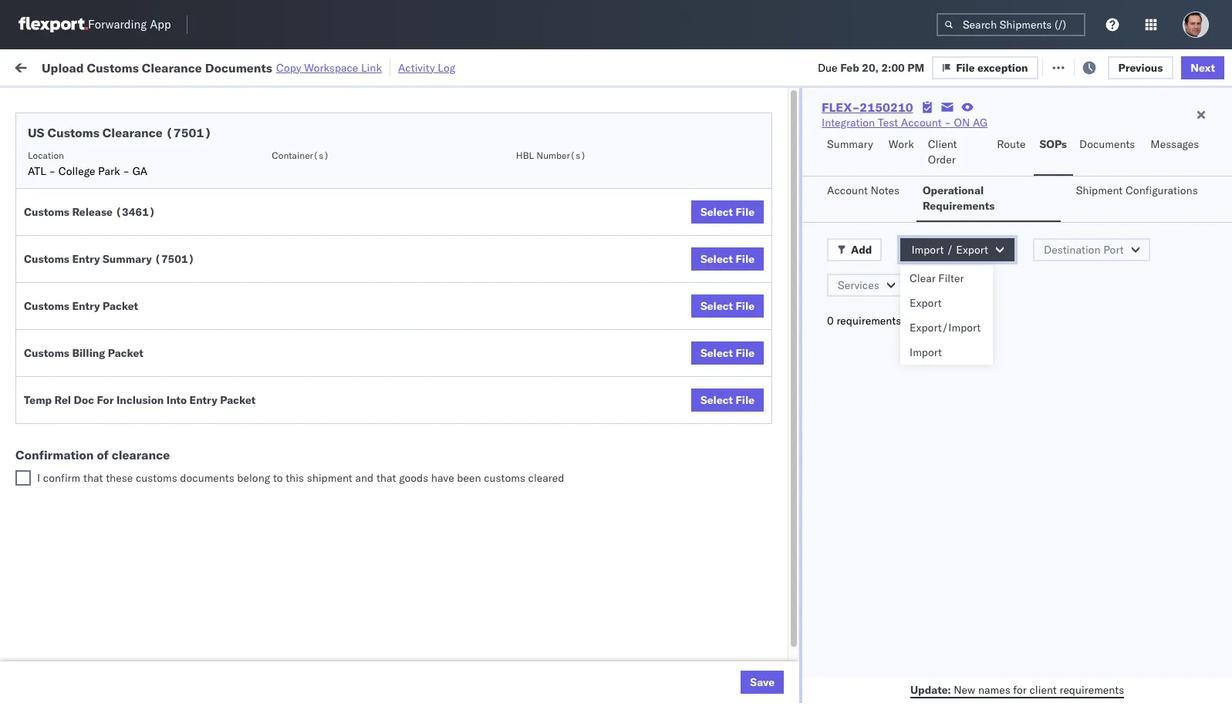 Task type: describe. For each thing, give the bounding box(es) containing it.
confirm for 11:30 am cst, feb 24, 2023
[[36, 412, 75, 426]]

from inside schedule pickup from los angeles international airport
[[120, 242, 143, 256]]

due
[[818, 61, 838, 74]]

los up "(3461)"
[[145, 174, 163, 188]]

confirm delivery button
[[36, 453, 117, 470]]

mbl/mawb numbers
[[1051, 126, 1146, 137]]

update:
[[911, 683, 951, 697]]

select file button for temp rel doc for inclusion into entry packet
[[692, 389, 764, 412]]

4 appointment from the top
[[126, 352, 190, 365]]

integration for schedule delivery appointment
[[673, 284, 726, 298]]

schedule delivery appointment button for 1:59 am cst, mar 3, 2023
[[36, 656, 190, 673]]

have
[[431, 472, 454, 486]]

customs down forwarding
[[87, 60, 139, 75]]

confirm pickup from los angeles, ca button for 1:59 am cst, feb 24, 2023
[[36, 377, 219, 409]]

1 vertical spatial ag
[[824, 488, 839, 502]]

fcl for ping - test entity
[[507, 149, 526, 162]]

upload proof of delivery
[[36, 487, 155, 501]]

angeles
[[166, 242, 205, 256]]

2 products, from the top
[[701, 217, 748, 230]]

select file for customs release (3461)
[[701, 205, 755, 219]]

shipment configurations
[[1076, 184, 1198, 198]]

0 vertical spatial of
[[97, 448, 109, 463]]

2 schedule delivery appointment from the top
[[36, 216, 190, 230]]

flex-1911408
[[852, 115, 932, 129]]

proof
[[73, 487, 100, 501]]

ocean lcl for 1:59 am cst, feb 17, 2023
[[472, 183, 526, 196]]

schedule delivery appointment link for 2:30 pm cst, feb 17, 2023
[[36, 283, 190, 298]]

select file button for customs release (3461)
[[692, 201, 764, 224]]

am down this
[[281, 488, 299, 502]]

4 schedule delivery appointment link from the top
[[36, 351, 190, 366]]

3 ocean fcl from the top
[[472, 454, 526, 468]]

2 that from the left
[[377, 472, 396, 486]]

schedule pickup from los angeles, ca button for 9:30 pm cst, feb 21, 2023
[[36, 309, 219, 342]]

us
[[28, 125, 44, 140]]

ag inside integration test account - on ag "link"
[[973, 116, 988, 130]]

1 1988285 from the top
[[885, 183, 932, 196]]

import / export
[[912, 243, 989, 257]]

21,
[[343, 318, 360, 332]]

select for customs release (3461)
[[701, 205, 733, 219]]

documents button
[[1074, 130, 1145, 176]]

of inside the upload proof of delivery link
[[102, 487, 112, 501]]

flexport demo consignee
[[573, 658, 699, 672]]

confirm pickup from los angeles, ca for 11:30 am cst, feb 24, 2023
[[36, 412, 202, 441]]

copy
[[276, 61, 302, 74]]

cst, down 1:59 am cst, feb 24, 2023
[[302, 420, 326, 434]]

2 nyku9743990 from the top
[[951, 216, 1027, 230]]

file for customs billing packet
[[736, 347, 755, 360]]

documents inside button
[[1080, 137, 1136, 151]]

upload proof of delivery link
[[36, 487, 155, 502]]

flex id
[[827, 126, 857, 137]]

file for customs entry packet
[[736, 299, 755, 313]]

schedule pickup from los angeles, ca button for 1:59 am cst, feb 17, 2023
[[36, 173, 219, 206]]

1:59 for nyku9743990
[[249, 183, 272, 196]]

clearance
[[112, 448, 170, 463]]

5 ocean from the top
[[472, 420, 504, 434]]

customs for customs release (3461)
[[24, 205, 69, 219]]

angeles, down into
[[159, 412, 202, 426]]

1 mbltest1234 from the top
[[1051, 183, 1125, 196]]

ga
[[132, 164, 148, 178]]

activity
[[398, 61, 435, 74]]

4 schedule delivery appointment from the top
[[36, 352, 190, 365]]

operational requirements
[[923, 184, 995, 213]]

1:59 am cst, feb 17, 2023 for confirm pickup from los angeles, ca
[[249, 149, 390, 162]]

on
[[385, 60, 398, 74]]

for
[[97, 394, 114, 408]]

am down 1:59 am cst, feb 15, 2023
[[275, 149, 292, 162]]

shipment
[[1076, 184, 1123, 198]]

account notes
[[828, 184, 900, 198]]

customs down 'by:'
[[47, 125, 99, 140]]

customs entry packet
[[24, 299, 138, 313]]

message
[[208, 60, 251, 74]]

work button
[[883, 130, 922, 176]]

fcl for bookings test consignee
[[507, 115, 526, 129]]

cst, up 9:30 pm cst, feb 21, 2023
[[294, 284, 319, 298]]

release
[[72, 205, 113, 219]]

ca for mofu0618318
[[36, 156, 50, 169]]

customs entry summary (7501)
[[24, 252, 195, 266]]

test inside "link"
[[878, 116, 899, 130]]

0 vertical spatial requirements
[[837, 314, 902, 328]]

3 ocean from the top
[[472, 183, 504, 196]]

1 products from the top
[[601, 183, 645, 196]]

2006134
[[885, 149, 932, 162]]

2 vertical spatial packet
[[220, 394, 256, 408]]

client order button
[[922, 130, 991, 176]]

entity
[[634, 149, 663, 162]]

(10)
[[251, 60, 278, 74]]

confirm
[[43, 472, 81, 486]]

doc
[[74, 394, 94, 408]]

0 vertical spatial pm
[[908, 61, 925, 74]]

update: new names for client requirements
[[911, 683, 1125, 697]]

confirm pickup from los angeles, ca link for 1:59 am cst, feb 24, 2023
[[36, 377, 219, 408]]

feb left 20, on the top right
[[841, 61, 860, 74]]

confirm pickup from los angeles, ca for 1:59 am cst, feb 24, 2023
[[36, 378, 202, 407]]

import / export button
[[901, 239, 1015, 262]]

2 mbltest1234 from the top
[[1051, 217, 1125, 230]]

2 flex-1977428 from the top
[[852, 352, 932, 366]]

3 schedule from the top
[[36, 216, 81, 230]]

1 that from the left
[[83, 472, 103, 486]]

2:30 pm cst, feb 17, 2023
[[249, 284, 389, 298]]

airport
[[101, 257, 135, 271]]

2150210
[[860, 100, 914, 115]]

7 ocean from the top
[[472, 658, 504, 672]]

mofu0618318
[[951, 148, 1029, 162]]

2 schedule delivery appointment link from the top
[[36, 215, 190, 230]]

los down inclusion
[[139, 412, 157, 426]]

international
[[36, 257, 98, 271]]

1 vertical spatial integration test account - on ag
[[673, 488, 839, 502]]

2 schedule from the top
[[36, 174, 81, 188]]

rel
[[55, 394, 71, 408]]

2 products from the top
[[601, 217, 645, 230]]

los down the schedule pickup from los angeles international airport button
[[145, 310, 163, 324]]

2001714 for schedule pickup from los angeles international airport
[[885, 250, 932, 264]]

select file for customs entry summary (7501)
[[701, 252, 755, 266]]

names
[[979, 683, 1011, 697]]

5 1:59 from the top
[[249, 658, 272, 672]]

import for import work
[[131, 60, 166, 74]]

testmbl123
[[1051, 149, 1119, 162]]

inclusion
[[116, 394, 164, 408]]

customs for customs entry packet
[[24, 299, 69, 313]]

6 resize handle column header from the left
[[801, 120, 820, 704]]

ca for maeu1234567
[[36, 325, 50, 339]]

air for 11:00 am cst, feb 25, 2023
[[472, 488, 486, 502]]

activity log button
[[398, 59, 456, 76]]

2 otter products - test account from the top
[[573, 217, 721, 230]]

6 ocean from the top
[[472, 454, 504, 468]]

add button
[[828, 239, 883, 262]]

feb up 11:30 am cst, feb 24, 2023
[[322, 386, 341, 400]]

and
[[355, 472, 374, 486]]

7 schedule from the top
[[36, 352, 81, 365]]

confirm for 1:59 am cst, feb 24, 2023
[[36, 378, 75, 392]]

ocean fcl for flexport
[[472, 658, 526, 672]]

angeles, up into
[[159, 378, 202, 392]]

select file button for customs entry packet
[[692, 295, 764, 318]]

1 flex-1988285 from the top
[[852, 183, 932, 196]]

778 at risk
[[291, 60, 345, 74]]

appointment for 1:59 am cst, feb 15, 2023
[[126, 114, 190, 128]]

client order
[[928, 137, 958, 167]]

shipment
[[307, 472, 353, 486]]

cst, up container(s)
[[295, 115, 319, 129]]

1:59 am cst, feb 24, 2023
[[249, 386, 390, 400]]

1 schedule from the top
[[36, 114, 81, 128]]

feb left 15,
[[322, 115, 341, 129]]

container numbers
[[951, 120, 992, 144]]

2 maeu1234567 from the top
[[951, 352, 1029, 366]]

24, for 11:30 am cst, feb 24, 2023
[[350, 420, 367, 434]]

customs for customs billing packet
[[24, 347, 69, 360]]

ping - test entity
[[573, 149, 663, 162]]

numbers for container numbers
[[951, 132, 989, 144]]

feb down shipment
[[329, 488, 348, 502]]

location atl - college park - ga
[[28, 150, 148, 178]]

cst, down 2:30 pm cst, feb 17, 2023
[[294, 318, 319, 332]]

cst, down 1:59 am cst, feb 15, 2023
[[295, 149, 319, 162]]

workspace
[[304, 61, 358, 74]]

western for schedule pickup from los angeles international airport
[[805, 250, 846, 264]]

batch action button
[[1122, 55, 1223, 78]]

5 schedule from the top
[[36, 284, 81, 298]]

work inside button
[[169, 60, 196, 74]]

destination port button
[[1034, 239, 1151, 262]]

7 resize handle column header from the left
[[925, 120, 943, 704]]

select file button for customs entry summary (7501)
[[692, 248, 764, 271]]

1 products, from the top
[[701, 183, 748, 196]]

15,
[[344, 115, 360, 129]]

workitem
[[17, 126, 57, 137]]

goods
[[399, 472, 429, 486]]

angeles, for nyku9743990
[[166, 174, 208, 188]]

schedule delivery appointment for 2:30 pm cst, feb 17, 2023
[[36, 284, 190, 298]]

2 resize handle column header from the left
[[392, 120, 411, 704]]

pickup for 1:59 am cst, feb 17, 2023 schedule pickup from los angeles, ca link
[[84, 174, 117, 188]]

1 flex-1977428 from the top
[[852, 318, 932, 332]]

schedule pickup from los angeles, ca for 9:30 pm cst, feb 21, 2023
[[36, 310, 208, 339]]

2 llc from the top
[[751, 217, 770, 230]]

to
[[273, 472, 283, 486]]

lcl for 9:30 pm cst, feb 21, 2023
[[507, 318, 526, 332]]

billing
[[72, 347, 105, 360]]

from down workitem button
[[114, 140, 136, 154]]

187
[[362, 60, 382, 74]]

schedule pickup from los angeles international airport link
[[36, 241, 219, 272]]

ocean lcl for 9:30 pm cst, feb 21, 2023
[[472, 318, 526, 332]]

feb down container(s)
[[322, 183, 341, 196]]

4 1:59 from the top
[[249, 386, 272, 400]]

pm for integration test account - western digital
[[275, 284, 292, 298]]

filter
[[939, 272, 964, 286]]

2 1988285 from the top
[[885, 217, 932, 230]]

flex-2006134
[[852, 149, 932, 162]]

clearance for (7501)
[[103, 125, 163, 140]]

services
[[838, 279, 880, 293]]

schedule pickup from los angeles international airport
[[36, 242, 205, 271]]

entry for packet
[[72, 299, 100, 313]]

8 schedule from the top
[[36, 657, 81, 671]]

6 schedule from the top
[[36, 310, 81, 324]]

demu1232567
[[951, 114, 1029, 128]]

account inside "link"
[[901, 116, 942, 130]]

ping
[[573, 149, 598, 162]]

2 otter products, llc from the top
[[673, 217, 770, 230]]

client
[[928, 137, 958, 151]]

id
[[847, 126, 857, 137]]

configurations
[[1126, 184, 1198, 198]]

0 horizontal spatial documents
[[205, 60, 272, 75]]

8 resize handle column header from the left
[[1025, 120, 1044, 704]]

demo
[[616, 658, 645, 672]]

cst, down container(s)
[[295, 183, 319, 196]]

feb up 9:30 pm cst, feb 21, 2023
[[321, 284, 340, 298]]

forwarding
[[88, 17, 147, 32]]

mbl/mawb numbers button
[[1044, 123, 1221, 138]]

hbl number(s)
[[516, 150, 586, 161]]

4 ocean from the top
[[472, 318, 504, 332]]

belong
[[237, 472, 270, 486]]

lcl for 1:59 am cst, feb 17, 2023
[[507, 183, 526, 196]]

schedule delivery appointment for 1:59 am cst, feb 15, 2023
[[36, 114, 190, 128]]

file for customs entry summary (7501)
[[736, 252, 755, 266]]

delivery inside confirm delivery link
[[78, 453, 117, 467]]

confirm pickup from los angeles, ca for 1:59 am cst, feb 17, 2023
[[36, 140, 202, 169]]

am right "11:30"
[[281, 420, 299, 434]]

from down the airport
[[120, 310, 143, 324]]

upload customs clearance documents copy workspace link
[[42, 60, 382, 75]]

4 schedule delivery appointment button from the top
[[36, 351, 190, 368]]

1:59 for demu1232567
[[249, 115, 272, 129]]

from down the temp rel doc for inclusion into entry packet
[[114, 412, 136, 426]]



Task type: vqa. For each thing, say whether or not it's contained in the screenshot.
12:00 to the top
no



Task type: locate. For each thing, give the bounding box(es) containing it.
upload for proof
[[36, 487, 71, 501]]

flex
[[827, 126, 845, 137]]

customs left billing
[[24, 347, 69, 360]]

5 resize handle column header from the left
[[647, 120, 665, 704]]

log
[[438, 61, 456, 74]]

0 horizontal spatial export
[[910, 296, 942, 310]]

pickup for schedule pickup from los angeles, ca link associated with 9:30 pm cst, feb 21, 2023
[[84, 310, 117, 324]]

5 schedule delivery appointment from the top
[[36, 657, 190, 671]]

(7501) for us customs clearance (7501)
[[166, 125, 212, 140]]

1 vertical spatial flex-1977428
[[852, 352, 932, 366]]

1 schedule delivery appointment link from the top
[[36, 113, 190, 129]]

integration test account - on ag
[[822, 116, 988, 130], [673, 488, 839, 502]]

pickup for "schedule pickup from los angeles international airport" link
[[84, 242, 117, 256]]

0 horizontal spatial requirements
[[837, 314, 902, 328]]

schedule delivery appointment button for 1:59 am cst, feb 15, 2023
[[36, 113, 190, 130]]

am down container(s)
[[275, 183, 292, 196]]

batch action
[[1146, 60, 1213, 74]]

pickup down doc
[[78, 412, 111, 426]]

9:30
[[249, 318, 272, 332]]

3 appointment from the top
[[126, 284, 190, 298]]

0 vertical spatial products
[[601, 183, 645, 196]]

customs right been
[[484, 472, 526, 486]]

2 vertical spatial lcl
[[507, 420, 526, 434]]

(3461)
[[115, 205, 156, 219]]

0 vertical spatial summary
[[828, 137, 874, 151]]

1 vertical spatial (7501)
[[155, 252, 195, 266]]

2 flex-1988285 from the top
[[852, 217, 932, 230]]

flex-1988285
[[852, 183, 932, 196], [852, 217, 932, 230]]

schedule delivery appointment link for 1:59 am cst, mar 3, 2023
[[36, 656, 190, 672]]

1 vertical spatial work
[[889, 137, 914, 151]]

1 vertical spatial nyku9743990
[[951, 216, 1027, 230]]

action
[[1179, 60, 1213, 74]]

0 horizontal spatial numbers
[[951, 132, 989, 144]]

integration test account - western digital for schedule pickup from los angeles international airport
[[673, 250, 881, 264]]

1 vertical spatial schedule pickup from los angeles, ca link
[[36, 309, 219, 340]]

exception
[[990, 60, 1041, 74], [978, 61, 1029, 74]]

0 horizontal spatial summary
[[103, 252, 152, 266]]

5 schedule delivery appointment link from the top
[[36, 656, 190, 672]]

upload inside button
[[36, 487, 71, 501]]

pickup inside schedule pickup from los angeles international airport
[[84, 242, 117, 256]]

confirm down workitem
[[36, 140, 75, 154]]

from up "(3461)"
[[120, 174, 143, 188]]

4 resize handle column header from the left
[[546, 120, 565, 704]]

1 horizontal spatial work
[[889, 137, 914, 151]]

0 vertical spatial (7501)
[[166, 125, 212, 140]]

integration test account - on ag link
[[822, 115, 988, 130]]

3 confirm from the top
[[36, 412, 75, 426]]

4 select from the top
[[701, 347, 733, 360]]

1 vertical spatial otter products - test account
[[573, 217, 721, 230]]

2 ocean from the top
[[472, 149, 504, 162]]

lcl for 11:30 am cst, feb 24, 2023
[[507, 420, 526, 434]]

1 horizontal spatial on
[[954, 116, 970, 130]]

forwarding app
[[88, 17, 171, 32]]

1 ocean from the top
[[472, 115, 504, 129]]

24, up and
[[350, 420, 367, 434]]

/
[[947, 243, 954, 257]]

angeles,
[[159, 140, 202, 154], [166, 174, 208, 188], [166, 310, 208, 324], [159, 378, 202, 392], [159, 412, 202, 426]]

1 horizontal spatial requirements
[[1060, 683, 1125, 697]]

resize handle column header
[[221, 120, 239, 704], [392, 120, 411, 704], [446, 120, 465, 704], [546, 120, 565, 704], [647, 120, 665, 704], [801, 120, 820, 704], [925, 120, 943, 704], [1025, 120, 1044, 704], [1193, 120, 1212, 704]]

ca for nyku9743990
[[36, 189, 50, 203]]

4 select file button from the top
[[692, 342, 764, 365]]

numbers for mbl/mawb numbers
[[1107, 126, 1146, 137]]

1 air from the top
[[472, 284, 486, 298]]

1 schedule delivery appointment button from the top
[[36, 113, 190, 130]]

on inside "link"
[[954, 116, 970, 130]]

1 vertical spatial import
[[912, 243, 944, 257]]

(7501) down upload customs clearance documents copy workspace link
[[166, 125, 212, 140]]

1 1:59 am cst, feb 17, 2023 from the top
[[249, 149, 390, 162]]

schedule delivery appointment link for 1:59 am cst, feb 15, 2023
[[36, 113, 190, 129]]

0 vertical spatial 17,
[[344, 149, 360, 162]]

customs up customs entry packet
[[24, 252, 69, 266]]

confirm pickup from los angeles, ca button for 1:59 am cst, feb 17, 2023
[[36, 139, 219, 172]]

confirm up confirm
[[36, 453, 75, 467]]

0 vertical spatial packet
[[103, 299, 138, 313]]

1 vertical spatial 1977428
[[885, 352, 932, 366]]

pm for honeywell - test account
[[275, 318, 292, 332]]

2 ca from the top
[[36, 189, 50, 203]]

0 vertical spatial schedule pickup from los angeles, ca
[[36, 174, 208, 203]]

1 schedule pickup from los angeles, ca link from the top
[[36, 173, 219, 204]]

1 horizontal spatial export
[[957, 243, 989, 257]]

0 vertical spatial 1977428
[[885, 318, 932, 332]]

sops
[[1040, 137, 1068, 151]]

1977428
[[885, 318, 932, 332], [885, 352, 932, 366]]

packet for customs entry packet
[[103, 299, 138, 313]]

into
[[167, 394, 187, 408]]

for
[[1014, 683, 1027, 697]]

20,
[[862, 61, 879, 74]]

schedule pickup from los angeles, ca up billing
[[36, 310, 208, 339]]

flex-1988285 down 'notes'
[[852, 217, 932, 230]]

import for import / export
[[912, 243, 944, 257]]

los inside schedule pickup from los angeles international airport
[[145, 242, 163, 256]]

2 vertical spatial 17,
[[343, 284, 360, 298]]

customs
[[87, 60, 139, 75], [47, 125, 99, 140], [24, 205, 69, 219], [24, 252, 69, 266], [24, 299, 69, 313], [24, 347, 69, 360]]

schedule pickup from los angeles, ca up "(3461)"
[[36, 174, 208, 203]]

products
[[601, 183, 645, 196], [601, 217, 645, 230]]

1 vertical spatial packet
[[108, 347, 144, 360]]

1 confirm from the top
[[36, 140, 75, 154]]

2 select from the top
[[701, 252, 733, 266]]

4 schedule from the top
[[36, 242, 81, 256]]

1 vertical spatial summary
[[103, 252, 152, 266]]

1 select file button from the top
[[692, 201, 764, 224]]

flex-1977428 down services button
[[852, 318, 932, 332]]

0 vertical spatial confirm pickup from los angeles, ca button
[[36, 139, 219, 172]]

5 schedule delivery appointment button from the top
[[36, 656, 190, 673]]

0 vertical spatial ocean lcl
[[472, 183, 526, 196]]

appointment for 1:59 am cst, mar 3, 2023
[[126, 657, 190, 671]]

1 horizontal spatial that
[[377, 472, 396, 486]]

numbers inside "container numbers"
[[951, 132, 989, 144]]

3 confirm pickup from los angeles, ca link from the top
[[36, 411, 219, 442]]

angeles, down the 'angeles'
[[166, 310, 208, 324]]

ocean fcl
[[472, 115, 526, 129], [472, 149, 526, 162], [472, 454, 526, 468], [472, 658, 526, 672]]

1 vertical spatial pm
[[275, 284, 292, 298]]

work down integration test account - on ag "link" on the top of page
[[889, 137, 914, 151]]

0 vertical spatial integration test account - on ag
[[822, 116, 988, 130]]

cst, left mar
[[295, 658, 319, 672]]

import down app
[[131, 60, 166, 74]]

delivery
[[84, 114, 124, 128], [84, 216, 124, 230], [84, 284, 124, 298], [84, 352, 124, 365], [78, 453, 117, 467], [115, 487, 155, 501], [84, 657, 124, 671]]

am left mar
[[275, 658, 292, 672]]

ca
[[36, 156, 50, 169], [36, 189, 50, 203], [36, 325, 50, 339], [36, 393, 50, 407], [36, 427, 50, 441]]

confirm up rel
[[36, 378, 75, 392]]

summary inside summary button
[[828, 137, 874, 151]]

angeles, for maeu1234567
[[166, 310, 208, 324]]

risk
[[327, 60, 345, 74]]

0 vertical spatial on
[[954, 116, 970, 130]]

11:30 am cst, feb 24, 2023
[[249, 420, 397, 434]]

confirm down rel
[[36, 412, 75, 426]]

2 vertical spatial import
[[910, 346, 942, 360]]

feb left 21,
[[321, 318, 340, 332]]

upload
[[42, 60, 84, 75], [36, 487, 71, 501]]

new
[[954, 683, 976, 697]]

2 lcl from the top
[[507, 318, 526, 332]]

1 schedule pickup from los angeles, ca button from the top
[[36, 173, 219, 206]]

file for temp rel doc for inclusion into entry packet
[[736, 394, 755, 408]]

import left /
[[912, 243, 944, 257]]

0 vertical spatial lcl
[[507, 183, 526, 196]]

4 confirm from the top
[[36, 453, 75, 467]]

summary button
[[821, 130, 883, 176]]

24, up 11:30 am cst, feb 24, 2023
[[344, 386, 360, 400]]

numbers down container
[[951, 132, 989, 144]]

digital up 0 requirements
[[849, 284, 881, 298]]

integration
[[822, 116, 875, 130], [673, 250, 726, 264], [673, 284, 726, 298], [673, 488, 726, 502]]

that right and
[[377, 472, 396, 486]]

select for customs billing packet
[[701, 347, 733, 360]]

operational requirements button
[[917, 177, 1061, 222]]

0 vertical spatial 1988285
[[885, 183, 932, 196]]

forwarding app link
[[19, 17, 171, 32]]

pickup down workitem button
[[78, 140, 111, 154]]

0 vertical spatial schedule pickup from los angeles, ca link
[[36, 173, 219, 204]]

destination
[[1044, 243, 1101, 257]]

1 1:59 from the top
[[249, 115, 272, 129]]

3 select file from the top
[[701, 299, 755, 313]]

1 horizontal spatial ag
[[973, 116, 988, 130]]

delivery inside the upload proof of delivery link
[[115, 487, 155, 501]]

customs
[[136, 472, 177, 486], [484, 472, 526, 486]]

pickup for confirm pickup from los angeles, ca link associated with 1:59 am cst, feb 17, 2023
[[78, 140, 111, 154]]

feb down 1:59 am cst, feb 15, 2023
[[322, 149, 341, 162]]

destination port
[[1044, 243, 1124, 257]]

1 vertical spatial ocean lcl
[[472, 318, 526, 332]]

fcl
[[507, 115, 526, 129], [507, 149, 526, 162], [507, 454, 526, 468], [507, 658, 526, 672]]

0 vertical spatial otter products, llc
[[673, 183, 770, 196]]

pickup up doc
[[78, 378, 111, 392]]

appointment for 2:30 pm cst, feb 17, 2023
[[126, 284, 190, 298]]

3,
[[345, 658, 355, 672]]

0 vertical spatial confirm pickup from los angeles, ca
[[36, 140, 202, 169]]

digital for schedule pickup from los angeles international airport
[[849, 250, 881, 264]]

1 vertical spatial on
[[805, 488, 821, 502]]

account inside button
[[828, 184, 868, 198]]

college
[[58, 164, 95, 178]]

confirm pickup from los angeles, ca
[[36, 140, 202, 169], [36, 378, 202, 407], [36, 412, 202, 441]]

2 schedule pickup from los angeles, ca button from the top
[[36, 309, 219, 342]]

ca left rel
[[36, 393, 50, 407]]

1 vertical spatial documents
[[1080, 137, 1136, 151]]

due feb 20, 2:00 pm
[[818, 61, 925, 74]]

from up the temp rel doc for inclusion into entry packet
[[114, 378, 136, 392]]

air for 2:30 pm cst, feb 17, 2023
[[472, 284, 486, 298]]

1 vertical spatial 1:59 am cst, feb 17, 2023
[[249, 183, 390, 196]]

customs down clearance
[[136, 472, 177, 486]]

0 vertical spatial documents
[[205, 60, 272, 75]]

2 air from the top
[[472, 488, 486, 502]]

confirm pickup from los angeles, ca link for 11:30 am cst, feb 24, 2023
[[36, 411, 219, 442]]

0 vertical spatial import
[[131, 60, 166, 74]]

am
[[275, 115, 292, 129], [275, 149, 292, 162], [275, 183, 292, 196], [275, 386, 292, 400], [281, 420, 299, 434], [281, 488, 299, 502], [275, 658, 292, 672]]

1 confirm pickup from los angeles, ca button from the top
[[36, 139, 219, 172]]

select for temp rel doc for inclusion into entry packet
[[701, 394, 733, 408]]

2001714 for schedule delivery appointment
[[885, 284, 932, 298]]

1 horizontal spatial summary
[[828, 137, 874, 151]]

maeu1234567
[[951, 318, 1029, 332], [951, 352, 1029, 366]]

1 vertical spatial confirm pickup from los angeles, ca button
[[36, 377, 219, 409]]

3 schedule delivery appointment from the top
[[36, 284, 190, 298]]

confirm pickup from los angeles, ca link for 1:59 am cst, feb 17, 2023
[[36, 139, 219, 170]]

1 vertical spatial confirm pickup from los angeles, ca link
[[36, 377, 219, 408]]

next
[[1191, 61, 1216, 74]]

3 fcl from the top
[[507, 454, 526, 468]]

1977428 down clear
[[885, 318, 932, 332]]

ocean fcl for ping
[[472, 149, 526, 162]]

export right /
[[957, 243, 989, 257]]

1 customs from the left
[[136, 472, 177, 486]]

17, for air
[[343, 284, 360, 298]]

2 ocean lcl from the top
[[472, 318, 526, 332]]

3 select from the top
[[701, 299, 733, 313]]

angeles, for mofu0618318
[[159, 140, 202, 154]]

2 schedule delivery appointment button from the top
[[36, 215, 190, 232]]

1 maeu1234567 from the top
[[951, 318, 1029, 332]]

2 vertical spatial ocean lcl
[[472, 420, 526, 434]]

2 customs from the left
[[484, 472, 526, 486]]

3 ca from the top
[[36, 325, 50, 339]]

flex-2001714 up 0 requirements
[[852, 284, 932, 298]]

2 1:59 from the top
[[249, 149, 272, 162]]

flexport. image
[[19, 17, 88, 32]]

24, for 1:59 am cst, feb 24, 2023
[[344, 386, 360, 400]]

from
[[114, 140, 136, 154], [120, 174, 143, 188], [120, 242, 143, 256], [120, 310, 143, 324], [114, 378, 136, 392], [114, 412, 136, 426]]

cst, up 11:30 am cst, feb 24, 2023
[[295, 386, 319, 400]]

add
[[851, 243, 873, 257]]

(7501) right the airport
[[155, 252, 195, 266]]

western
[[805, 250, 846, 264], [805, 284, 846, 298]]

confirmation
[[15, 448, 94, 463]]

1 nyku9743990 from the top
[[951, 182, 1027, 196]]

los up ga
[[139, 140, 157, 154]]

1 vertical spatial schedule pickup from los angeles, ca
[[36, 310, 208, 339]]

1 vertical spatial 24,
[[350, 420, 367, 434]]

entry left the airport
[[72, 252, 100, 266]]

integration test account - western digital for schedule delivery appointment
[[673, 284, 881, 298]]

4 select file from the top
[[701, 347, 755, 360]]

fcl for flexport demo consignee
[[507, 658, 526, 672]]

2 vertical spatial confirm pickup from los angeles, ca link
[[36, 411, 219, 442]]

2 schedule pickup from los angeles, ca link from the top
[[36, 309, 219, 340]]

2 2001714 from the top
[[885, 284, 932, 298]]

route button
[[991, 130, 1034, 176]]

entry for summary
[[72, 252, 100, 266]]

1 confirm pickup from los angeles, ca link from the top
[[36, 139, 219, 170]]

schedule pickup from los angeles, ca for 1:59 am cst, feb 17, 2023
[[36, 174, 208, 203]]

None checkbox
[[15, 471, 31, 486]]

1 vertical spatial entry
[[72, 299, 100, 313]]

customs down international
[[24, 299, 69, 313]]

ca up the confirmation
[[36, 427, 50, 441]]

2 vertical spatial confirm pickup from los angeles, ca button
[[36, 411, 219, 443]]

confirm inside button
[[36, 453, 75, 467]]

packet up "11:30"
[[220, 394, 256, 408]]

0 horizontal spatial on
[[805, 488, 821, 502]]

1 vertical spatial clearance
[[103, 125, 163, 140]]

1 schedule delivery appointment from the top
[[36, 114, 190, 128]]

select file for customs entry packet
[[701, 299, 755, 313]]

1911408
[[885, 115, 932, 129]]

my work
[[15, 56, 84, 78]]

flex-2001714 for schedule delivery appointment
[[852, 284, 932, 298]]

mawb1234
[[1051, 250, 1112, 264]]

import inside button
[[912, 243, 944, 257]]

ca up customs billing packet on the left of the page
[[36, 325, 50, 339]]

4 fcl from the top
[[507, 658, 526, 672]]

schedule pickup from los angeles, ca link up "(3461)"
[[36, 173, 219, 204]]

1 llc from the top
[[751, 183, 770, 196]]

pickup for confirm pickup from los angeles, ca link related to 1:59 am cst, feb 24, 2023
[[78, 378, 111, 392]]

notes
[[871, 184, 900, 198]]

0 vertical spatial mbltest1234
[[1051, 183, 1125, 196]]

filtered by:
[[15, 95, 71, 108]]

digital up services button
[[849, 250, 881, 264]]

upload for customs
[[42, 60, 84, 75]]

integration for schedule pickup from los angeles international airport
[[673, 250, 726, 264]]

us customs clearance (7501)
[[28, 125, 212, 140]]

2 appointment from the top
[[126, 216, 190, 230]]

0 vertical spatial air
[[472, 284, 486, 298]]

1:59 up container(s)
[[249, 115, 272, 129]]

schedule delivery appointment button for 2:30 pm cst, feb 17, 2023
[[36, 283, 190, 300]]

11:00 am cst, feb 25, 2023
[[249, 488, 397, 502]]

1 otter products, llc from the top
[[673, 183, 770, 196]]

5 select from the top
[[701, 394, 733, 408]]

0 horizontal spatial work
[[169, 60, 196, 74]]

3 select file button from the top
[[692, 295, 764, 318]]

1 vertical spatial schedule pickup from los angeles, ca button
[[36, 309, 219, 342]]

2 select file from the top
[[701, 252, 755, 266]]

0 vertical spatial flex-2001714
[[852, 250, 932, 264]]

0 vertical spatial ag
[[973, 116, 988, 130]]

1 horizontal spatial documents
[[1080, 137, 1136, 151]]

4 ca from the top
[[36, 393, 50, 407]]

1 select file from the top
[[701, 205, 755, 219]]

24,
[[344, 386, 360, 400], [350, 420, 367, 434]]

nyku9743990 down mofu0618318
[[951, 182, 1027, 196]]

feb down 1:59 am cst, feb 24, 2023
[[329, 420, 348, 434]]

1 vertical spatial products,
[[701, 217, 748, 230]]

ca down us
[[36, 156, 50, 169]]

that up the upload proof of delivery link
[[83, 472, 103, 486]]

confirm pickup from los angeles, ca down workitem button
[[36, 140, 202, 169]]

1 vertical spatial flex-1988285
[[852, 217, 932, 230]]

1 flex-2001714 from the top
[[852, 250, 932, 264]]

schedule pickup from los angeles, ca link for 9:30 pm cst, feb 21, 2023
[[36, 309, 219, 340]]

1 vertical spatial 1988285
[[885, 217, 932, 230]]

1 western from the top
[[805, 250, 846, 264]]

Search Shipments (/) text field
[[937, 13, 1086, 36]]

2 fcl from the top
[[507, 149, 526, 162]]

2 vertical spatial confirm pickup from los angeles, ca
[[36, 412, 202, 441]]

file for customs release (3461)
[[736, 205, 755, 219]]

2 vertical spatial pm
[[275, 318, 292, 332]]

customs for customs entry summary (7501)
[[24, 252, 69, 266]]

angeles, down workitem button
[[159, 140, 202, 154]]

2 vertical spatial entry
[[190, 394, 217, 408]]

1:59 down 1:59 am cst, feb 15, 2023
[[249, 149, 272, 162]]

select file for temp rel doc for inclusion into entry packet
[[701, 394, 755, 408]]

2 schedule pickup from los angeles, ca from the top
[[36, 310, 208, 339]]

1:59 up "11:30"
[[249, 386, 272, 400]]

1 vertical spatial requirements
[[1060, 683, 1125, 697]]

from up the airport
[[120, 242, 143, 256]]

packet down the airport
[[103, 299, 138, 313]]

integration inside "link"
[[822, 116, 875, 130]]

am up "11:30"
[[275, 386, 292, 400]]

flex-1977428 button
[[827, 315, 935, 336], [827, 315, 935, 336], [827, 349, 935, 370], [827, 349, 935, 370]]

0 vertical spatial llc
[[751, 183, 770, 196]]

flex-2001714 for schedule pickup from los angeles international airport
[[852, 250, 932, 264]]

pickup for confirm pickup from los angeles, ca link corresponding to 11:30 am cst, feb 24, 2023
[[78, 412, 111, 426]]

0 horizontal spatial customs
[[136, 472, 177, 486]]

western for schedule delivery appointment
[[805, 284, 846, 298]]

order
[[928, 153, 956, 167]]

1 horizontal spatial numbers
[[1107, 126, 1146, 137]]

0 vertical spatial schedule pickup from los angeles, ca button
[[36, 173, 219, 206]]

schedule delivery appointment for 1:59 am cst, mar 3, 2023
[[36, 657, 190, 671]]

0 vertical spatial otter products - test account
[[573, 183, 721, 196]]

export inside button
[[957, 243, 989, 257]]

3 1:59 from the top
[[249, 183, 272, 196]]

0 vertical spatial 24,
[[344, 386, 360, 400]]

2 ocean fcl from the top
[[472, 149, 526, 162]]

0 vertical spatial flex-1977428
[[852, 318, 932, 332]]

select for customs entry packet
[[701, 299, 733, 313]]

been
[[457, 472, 481, 486]]

1:59 left mar
[[249, 658, 272, 672]]

11:00
[[249, 488, 279, 502]]

3 lcl from the top
[[507, 420, 526, 434]]

1 vertical spatial lcl
[[507, 318, 526, 332]]

Search Work text field
[[713, 55, 881, 78]]

1 vertical spatial upload
[[36, 487, 71, 501]]

confirm pickup from los angeles, ca down for in the bottom of the page
[[36, 412, 202, 441]]

entry
[[72, 252, 100, 266], [72, 299, 100, 313], [190, 394, 217, 408]]

1 vertical spatial maeu1234567
[[951, 352, 1029, 366]]

3 resize handle column header from the left
[[446, 120, 465, 704]]

1988285 down 2006134
[[885, 183, 932, 196]]

upload down confirm
[[36, 487, 71, 501]]

select for customs entry summary (7501)
[[701, 252, 733, 266]]

maeu1234567 down export/import
[[951, 352, 1029, 366]]

client
[[1030, 683, 1057, 697]]

import inside button
[[131, 60, 166, 74]]

9 resize handle column header from the left
[[1193, 120, 1212, 704]]

1 vertical spatial 2001714
[[885, 284, 932, 298]]

clearance down app
[[142, 60, 202, 75]]

1 otter products - test account from the top
[[573, 183, 721, 196]]

confirm delivery
[[36, 453, 117, 467]]

1 vertical spatial export
[[910, 296, 942, 310]]

entry right into
[[190, 394, 217, 408]]

i
[[37, 472, 40, 486]]

maeu1234567 down filter
[[951, 318, 1029, 332]]

1988285
[[885, 183, 932, 196], [885, 217, 932, 230]]

packet for customs billing packet
[[108, 347, 144, 360]]

upload proof of delivery button
[[36, 487, 155, 504]]

export
[[957, 243, 989, 257], [910, 296, 942, 310]]

0 vertical spatial nyku9743990
[[951, 182, 1027, 196]]

am up container(s)
[[275, 115, 292, 129]]

0 vertical spatial confirm pickup from los angeles, ca link
[[36, 139, 219, 170]]

number(s)
[[537, 150, 586, 161]]

select file button for customs billing packet
[[692, 342, 764, 365]]

11:30
[[249, 420, 279, 434]]

1 vertical spatial products
[[601, 217, 645, 230]]

app
[[150, 17, 171, 32]]

1 vertical spatial western
[[805, 284, 846, 298]]

1 resize handle column header from the left
[[221, 120, 239, 704]]

1 vertical spatial flex-2001714
[[852, 284, 932, 298]]

mbltest1234 down testmbl123
[[1051, 183, 1125, 196]]

numbers up testmbl123
[[1107, 126, 1146, 137]]

select file for customs billing packet
[[701, 347, 755, 360]]

requirements right the client
[[1060, 683, 1125, 697]]

of down these
[[102, 487, 112, 501]]

1 schedule pickup from los angeles, ca from the top
[[36, 174, 208, 203]]

2 1977428 from the top
[[885, 352, 932, 366]]

angeles, right ga
[[166, 174, 208, 188]]

1 vertical spatial integration test account - western digital
[[673, 284, 881, 298]]

pm right 9:30
[[275, 318, 292, 332]]

1 ocean lcl from the top
[[472, 183, 526, 196]]

2001714 left filter
[[885, 284, 932, 298]]

2 confirm from the top
[[36, 378, 75, 392]]

work inside button
[[889, 137, 914, 151]]

integration for upload proof of delivery
[[673, 488, 726, 502]]

actions
[[1175, 126, 1207, 137]]

lcl
[[507, 183, 526, 196], [507, 318, 526, 332], [507, 420, 526, 434]]

clearance for documents
[[142, 60, 202, 75]]

list box containing clear filter
[[901, 266, 993, 365]]

- inside "link"
[[945, 116, 952, 130]]

container
[[951, 120, 992, 131]]

flex-2001714 up clear
[[852, 250, 932, 264]]

packet right billing
[[108, 347, 144, 360]]

los left the 'angeles'
[[145, 242, 163, 256]]

mbltest1234 up destination port
[[1051, 217, 1125, 230]]

1 appointment from the top
[[126, 114, 190, 128]]

schedule pickup from los angeles, ca link for 1:59 am cst, feb 17, 2023
[[36, 173, 219, 204]]

documents
[[180, 472, 234, 486]]

los up inclusion
[[139, 378, 157, 392]]

cst, down the i confirm that these customs documents belong to this shipment and that goods have been customs cleared
[[302, 488, 326, 502]]

confirm pickup from los angeles, ca down billing
[[36, 378, 202, 407]]

1 vertical spatial llc
[[751, 217, 770, 230]]

mbltest1234
[[1051, 183, 1125, 196], [1051, 217, 1125, 230]]

2001714 up clear
[[885, 250, 932, 264]]

customs down atl
[[24, 205, 69, 219]]

otter products, llc
[[673, 183, 770, 196], [673, 217, 770, 230]]

digital for schedule delivery appointment
[[849, 284, 881, 298]]

ocean lcl for 11:30 am cst, feb 24, 2023
[[472, 420, 526, 434]]

1 1977428 from the top
[[885, 318, 932, 332]]

1:59 am cst, feb 17, 2023 for schedule pickup from los angeles, ca
[[249, 183, 390, 196]]

0 vertical spatial flex-1988285
[[852, 183, 932, 196]]

0 vertical spatial western
[[805, 250, 846, 264]]

0 horizontal spatial ag
[[824, 488, 839, 502]]

5 ca from the top
[[36, 427, 50, 441]]

1988285 down 'notes'
[[885, 217, 932, 230]]

ca down atl
[[36, 189, 50, 203]]

2 flex-2001714 from the top
[[852, 284, 932, 298]]

confirm for 1:59 am cst, feb 17, 2023
[[36, 140, 75, 154]]

i confirm that these customs documents belong to this shipment and that goods have been customs cleared
[[37, 472, 565, 486]]

ocean
[[472, 115, 504, 129], [472, 149, 504, 162], [472, 183, 504, 196], [472, 318, 504, 332], [472, 420, 504, 434], [472, 454, 504, 468], [472, 658, 504, 672]]

1 fcl from the top
[[507, 115, 526, 129]]

17, for ocean lcl
[[344, 183, 360, 196]]

confirm pickup from los angeles, ca link
[[36, 139, 219, 170], [36, 377, 219, 408], [36, 411, 219, 442]]

list box
[[901, 266, 993, 365]]

otter products - test account
[[573, 183, 721, 196], [573, 217, 721, 230]]

1:59 am cst, feb 17, 2023 down container(s)
[[249, 183, 390, 196]]

confirm pickup from los angeles, ca button for 11:30 am cst, feb 24, 2023
[[36, 411, 219, 443]]

17,
[[344, 149, 360, 162], [344, 183, 360, 196], [343, 284, 360, 298]]

import down export/import
[[910, 346, 942, 360]]

ocean fcl for bookings
[[472, 115, 526, 129]]

flex-2001714 button
[[827, 247, 935, 268], [827, 247, 935, 268], [827, 281, 935, 302], [827, 281, 935, 302]]

schedule inside schedule pickup from los angeles international airport
[[36, 242, 81, 256]]

pickup up billing
[[84, 310, 117, 324]]

0 vertical spatial products,
[[701, 183, 748, 196]]

hbl
[[516, 150, 534, 161]]

5 select file button from the top
[[692, 389, 764, 412]]

0 vertical spatial 2001714
[[885, 250, 932, 264]]

1 select from the top
[[701, 205, 733, 219]]



